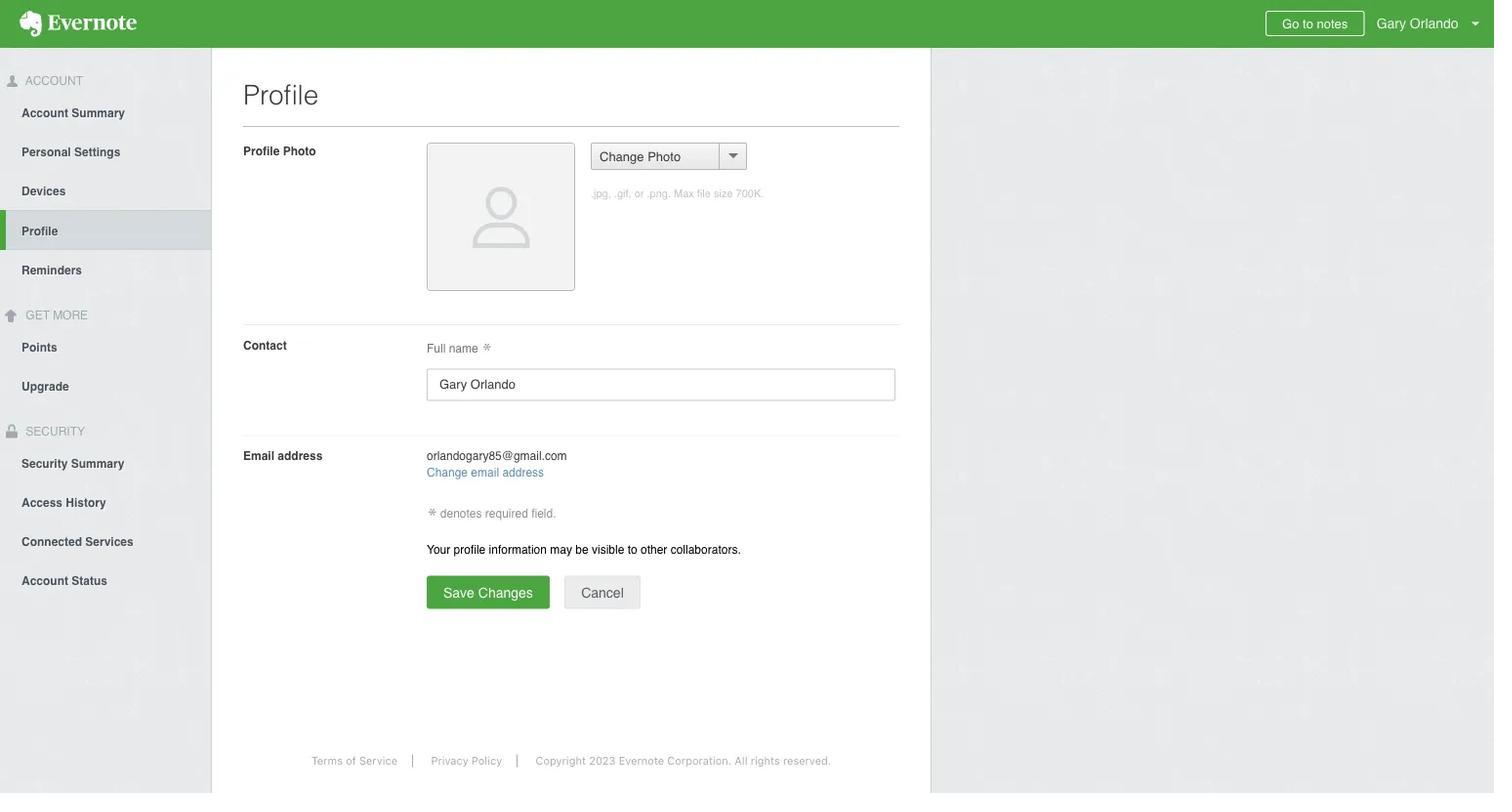 Task type: describe. For each thing, give the bounding box(es) containing it.
0 horizontal spatial to
[[628, 542, 637, 556]]

required
[[485, 507, 528, 520]]

.jpg, .gif, or .png. max file size 700k.
[[591, 188, 764, 200]]

file
[[697, 188, 711, 200]]

account for account summary
[[21, 106, 68, 120]]

Full name text field
[[427, 369, 896, 401]]

max
[[674, 188, 694, 200]]

change email address link
[[427, 466, 544, 479]]

account summary link
[[0, 93, 211, 132]]

reserved.
[[783, 754, 831, 767]]

account for account status
[[21, 574, 68, 587]]

points link
[[0, 327, 211, 366]]

all
[[735, 754, 748, 767]]

may
[[550, 542, 572, 556]]

contact
[[243, 338, 287, 352]]

personal settings
[[21, 145, 120, 159]]

reminders
[[21, 264, 82, 277]]

go to notes
[[1282, 16, 1348, 31]]

upgrade
[[21, 380, 69, 393]]

copyright
[[536, 754, 586, 767]]

personal
[[21, 145, 71, 159]]

reminders link
[[0, 250, 211, 289]]

account status
[[21, 574, 107, 587]]

orlandogary85@gmail.com change email address
[[427, 449, 567, 479]]

privacy
[[431, 754, 468, 767]]

security for security
[[22, 424, 85, 438]]

history
[[66, 496, 106, 509]]

or
[[634, 188, 644, 200]]

go
[[1282, 16, 1299, 31]]

connected
[[21, 535, 82, 548]]

gary orlando
[[1377, 16, 1459, 31]]

change inside the orlandogary85@gmail.com change email address
[[427, 466, 468, 479]]

service
[[359, 754, 398, 767]]

orlando
[[1410, 16, 1459, 31]]

personal settings link
[[0, 132, 211, 171]]

connected services
[[21, 535, 134, 548]]

of
[[346, 754, 356, 767]]

.jpg,
[[591, 188, 611, 200]]

email
[[471, 466, 499, 479]]

700k.
[[736, 188, 764, 200]]

.png.
[[647, 188, 671, 200]]

2023
[[589, 754, 616, 767]]

access history link
[[0, 482, 211, 521]]

1 horizontal spatial to
[[1303, 16, 1313, 31]]

profile link
[[6, 210, 211, 250]]

field.
[[531, 507, 556, 520]]

email
[[243, 449, 274, 463]]

terms of service link
[[297, 754, 413, 767]]

other
[[641, 542, 667, 556]]

full name
[[427, 342, 482, 356]]

access history
[[21, 496, 106, 509]]

your profile information may be visible to other collaborators.
[[427, 542, 741, 556]]

address inside the orlandogary85@gmail.com change email address
[[502, 466, 544, 479]]

upgrade link
[[0, 366, 211, 405]]



Task type: vqa. For each thing, say whether or not it's contained in the screenshot.
Evernote
yes



Task type: locate. For each thing, give the bounding box(es) containing it.
visible
[[592, 542, 624, 556]]

profile for profile link at top
[[21, 224, 58, 238]]

policy
[[472, 754, 502, 767]]

2 vertical spatial profile
[[21, 224, 58, 238]]

account summary
[[21, 106, 125, 120]]

change
[[600, 149, 644, 164], [427, 466, 468, 479]]

0 vertical spatial security
[[22, 424, 85, 438]]

security summary link
[[0, 443, 211, 482]]

evernote image
[[0, 11, 156, 37]]

denotes
[[440, 507, 482, 520]]

security summary
[[21, 456, 124, 470]]

denotes required field.
[[437, 507, 556, 520]]

address
[[278, 449, 323, 463], [502, 466, 544, 479]]

0 horizontal spatial photo
[[283, 144, 316, 158]]

change left email
[[427, 466, 468, 479]]

evernote
[[619, 754, 664, 767]]

account up personal
[[21, 106, 68, 120]]

your
[[427, 542, 450, 556]]

terms of service
[[311, 754, 398, 767]]

0 horizontal spatial change
[[427, 466, 468, 479]]

gary orlando link
[[1372, 0, 1494, 48]]

photo
[[283, 144, 316, 158], [648, 149, 681, 164]]

0 vertical spatial to
[[1303, 16, 1313, 31]]

gary
[[1377, 16, 1406, 31]]

1 vertical spatial address
[[502, 466, 544, 479]]

notes
[[1317, 16, 1348, 31]]

security up access
[[21, 456, 68, 470]]

change photo
[[600, 149, 681, 164]]

profile
[[243, 79, 319, 110], [243, 144, 280, 158], [21, 224, 58, 238]]

None submit
[[427, 576, 550, 609], [565, 576, 640, 609], [427, 576, 550, 609], [565, 576, 640, 609]]

to
[[1303, 16, 1313, 31], [628, 542, 637, 556]]

0 vertical spatial account
[[22, 74, 83, 88]]

1 vertical spatial security
[[21, 456, 68, 470]]

status
[[72, 574, 107, 587]]

summary for security summary
[[71, 456, 124, 470]]

go to notes link
[[1266, 11, 1365, 36]]

account down connected
[[21, 574, 68, 587]]

1 horizontal spatial photo
[[648, 149, 681, 164]]

information
[[489, 542, 547, 556]]

get
[[26, 308, 50, 322]]

privacy policy link
[[416, 754, 518, 767]]

summary up access history link
[[71, 456, 124, 470]]

be
[[576, 542, 589, 556]]

security for security summary
[[21, 456, 68, 470]]

access
[[21, 496, 63, 509]]

0 vertical spatial summary
[[72, 106, 125, 120]]

full
[[427, 342, 446, 356]]

devices
[[21, 184, 66, 198]]

connected services link
[[0, 521, 211, 560]]

collaborators.
[[671, 542, 741, 556]]

photo for profile photo
[[283, 144, 316, 158]]

account
[[22, 74, 83, 88], [21, 106, 68, 120], [21, 574, 68, 587]]

account up the account summary on the left of the page
[[22, 74, 83, 88]]

name
[[449, 342, 478, 356]]

1 vertical spatial account
[[21, 106, 68, 120]]

get more
[[22, 308, 88, 322]]

summary for account summary
[[72, 106, 125, 120]]

change up .gif,
[[600, 149, 644, 164]]

rights
[[751, 754, 780, 767]]

0 vertical spatial profile
[[243, 79, 319, 110]]

1 horizontal spatial change
[[600, 149, 644, 164]]

1 vertical spatial profile
[[243, 144, 280, 158]]

copyright 2023 evernote corporation. all rights reserved.
[[536, 754, 831, 767]]

points
[[21, 340, 57, 354]]

account for account
[[22, 74, 83, 88]]

account status link
[[0, 560, 211, 599]]

summary
[[72, 106, 125, 120], [71, 456, 124, 470]]

address down the orlandogary85@gmail.com
[[502, 466, 544, 479]]

services
[[85, 535, 134, 548]]

1 vertical spatial change
[[427, 466, 468, 479]]

terms
[[311, 754, 343, 767]]

email address
[[243, 449, 323, 463]]

summary inside account summary link
[[72, 106, 125, 120]]

settings
[[74, 145, 120, 159]]

security
[[22, 424, 85, 438], [21, 456, 68, 470]]

to right go
[[1303, 16, 1313, 31]]

devices link
[[0, 171, 211, 210]]

privacy policy
[[431, 754, 502, 767]]

profile photo
[[243, 144, 316, 158]]

1 vertical spatial summary
[[71, 456, 124, 470]]

profile
[[454, 542, 486, 556]]

evernote link
[[0, 0, 156, 48]]

2 vertical spatial account
[[21, 574, 68, 587]]

summary up personal settings link at the left top of page
[[72, 106, 125, 120]]

address right email
[[278, 449, 323, 463]]

.gif,
[[614, 188, 631, 200]]

profile for profile photo
[[243, 144, 280, 158]]

1 vertical spatial to
[[628, 542, 637, 556]]

summary inside security summary link
[[71, 456, 124, 470]]

0 vertical spatial change
[[600, 149, 644, 164]]

orlandogary85@gmail.com
[[427, 449, 567, 463]]

0 vertical spatial address
[[278, 449, 323, 463]]

size
[[714, 188, 733, 200]]

1 horizontal spatial address
[[502, 466, 544, 479]]

more
[[53, 308, 88, 322]]

photo for change photo
[[648, 149, 681, 164]]

security up the security summary
[[22, 424, 85, 438]]

0 horizontal spatial address
[[278, 449, 323, 463]]

to left other
[[628, 542, 637, 556]]

corporation.
[[667, 754, 732, 767]]



